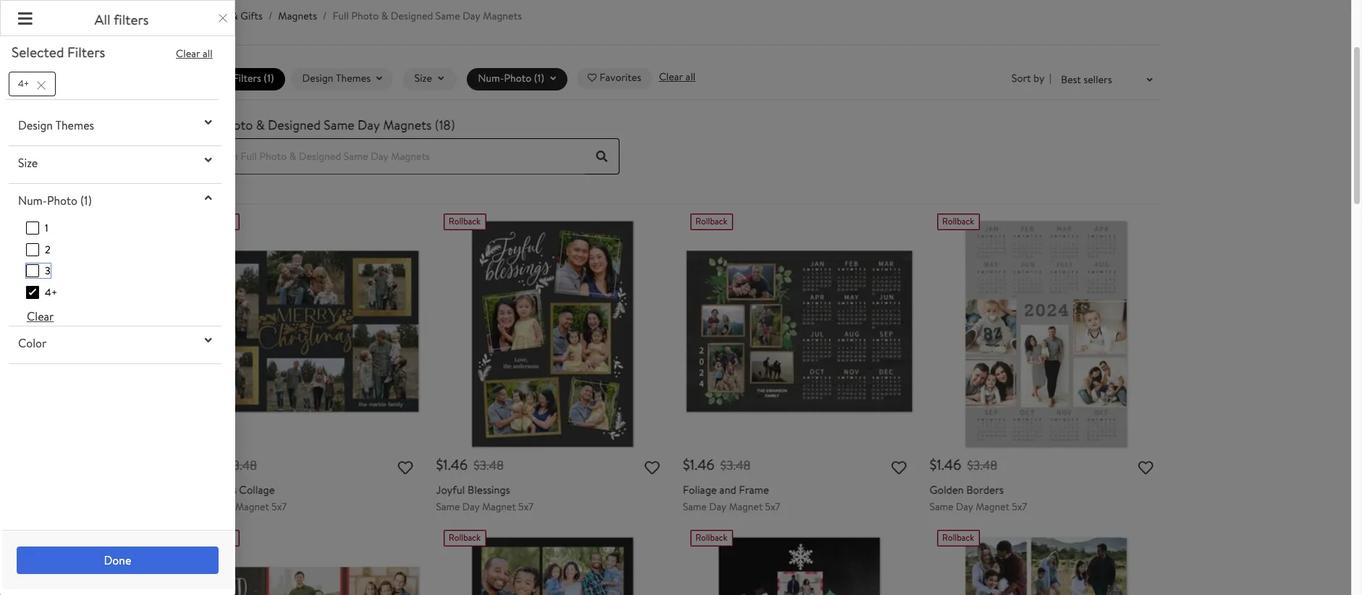 Task type: vqa. For each thing, say whether or not it's contained in the screenshot.
leftmost angle down icon
yes



Task type: locate. For each thing, give the bounding box(es) containing it.
1 horizontal spatial filters
[[233, 71, 261, 86]]

1 horizontal spatial num-
[[478, 71, 504, 86]]

1 horizontal spatial all
[[218, 71, 230, 86]]

home & gifts
[[201, 9, 263, 23]]

1 horizontal spatial &
[[256, 116, 265, 134]]

0 vertical spatial design
[[302, 71, 333, 86]]

1 horizontal spatial clear all
[[659, 69, 696, 84]]

size down full photo & designed same day magnets
[[415, 71, 432, 86]]

0 horizontal spatial designed
[[268, 116, 321, 134]]

themes
[[336, 71, 371, 86], [56, 117, 94, 133]]

all for all filters
[[95, 10, 111, 29]]

. up golden on the bottom of the page
[[942, 455, 945, 474]]

5x7 inside foliage and frame same day magnet 5x7
[[765, 499, 781, 514]]

46 up joyful
[[451, 455, 468, 474]]

clear button
[[26, 307, 54, 326]]

0 vertical spatial designed
[[391, 9, 433, 23]]

$ 1 . 46 $3.48 up and
[[683, 455, 751, 474]]

0 vertical spatial all
[[203, 46, 213, 61]]

photo right the magnets link
[[352, 9, 379, 23]]

num-photo (1)
[[478, 71, 545, 86], [18, 192, 92, 208]]

1 vertical spatial filters
[[233, 71, 261, 86]]

1 horizontal spatial themes
[[336, 71, 371, 86]]

4 $3.48 from the left
[[968, 456, 998, 474]]

46 for foliage
[[698, 455, 715, 474]]

0 vertical spatial design themes
[[302, 71, 371, 86]]

angle down image
[[377, 74, 382, 84], [438, 74, 444, 84], [550, 74, 556, 84], [1147, 76, 1153, 85], [205, 116, 212, 128], [205, 154, 212, 166]]

4 magnet from the left
[[976, 499, 1010, 514]]

size button
[[403, 68, 457, 90], [9, 149, 221, 177]]

gifts
[[241, 9, 263, 23]]

4+ down the 3
[[45, 285, 58, 300]]

joyful
[[436, 482, 465, 498]]

day
[[463, 9, 481, 23], [358, 116, 380, 134], [216, 499, 233, 514], [463, 499, 480, 514], [709, 499, 727, 514], [956, 499, 974, 514]]

magnet down borders
[[976, 499, 1010, 514]]

borders
[[967, 482, 1004, 498]]

2 horizontal spatial &
[[381, 9, 388, 23]]

full photo & designed same day magnets (18)
[[195, 116, 455, 134]]

1 vertical spatial clear
[[659, 69, 683, 84]]

0 horizontal spatial size
[[18, 155, 38, 171]]

. for foliage
[[695, 455, 698, 474]]

0 horizontal spatial 46
[[451, 455, 468, 474]]

favorites
[[600, 71, 642, 85]]

favorite this design image
[[398, 461, 413, 476]]

1 $ from the left
[[436, 455, 443, 474]]

size for size button to the left
[[18, 155, 38, 171]]

$ up golden on the bottom of the page
[[930, 455, 937, 474]]

1 horizontal spatial $
[[683, 455, 690, 474]]

$3.48
[[227, 456, 257, 474], [474, 456, 504, 474], [721, 456, 751, 474], [968, 456, 998, 474]]

1 vertical spatial num-
[[18, 192, 47, 208]]

0 vertical spatial size button
[[403, 68, 457, 90]]

46
[[451, 455, 468, 474], [698, 455, 715, 474], [945, 455, 962, 474]]

1 up 2
[[45, 221, 48, 235]]

5x7 inside golden borders same day magnet 5x7
[[1012, 499, 1028, 514]]

1 vertical spatial photo
[[219, 116, 253, 134]]

rollback
[[202, 215, 234, 227], [449, 215, 481, 227], [696, 215, 728, 227], [943, 215, 975, 227], [202, 532, 234, 544], [449, 532, 481, 544], [696, 532, 728, 544], [943, 532, 975, 544]]

0 horizontal spatial clear all link
[[176, 46, 213, 61]]

5x7 inside christmas collage same day magnet 5x7
[[272, 499, 287, 514]]

same inside golden borders same day magnet 5x7
[[930, 499, 954, 514]]

all for all filters (1)
[[218, 71, 230, 86]]

1 vertical spatial all
[[218, 71, 230, 86]]

5x7
[[272, 499, 287, 514], [518, 499, 534, 514], [765, 499, 781, 514], [1012, 499, 1028, 514]]

3 magnet from the left
[[729, 499, 763, 514]]

magnets for full photo & designed same day magnets (18)
[[383, 116, 432, 134]]

0 horizontal spatial favorite this design image
[[645, 461, 660, 476]]

same
[[436, 9, 460, 23], [324, 116, 355, 134], [189, 499, 213, 514], [436, 499, 460, 514], [683, 499, 707, 514], [930, 499, 954, 514]]

1 vertical spatial full
[[195, 116, 216, 134]]

color button
[[9, 329, 221, 357]]

2 $ from the left
[[683, 455, 690, 474]]

magnet down blessings
[[482, 499, 516, 514]]

0 horizontal spatial $ 1 . 46 $3.48
[[436, 455, 504, 474]]

2 magnet from the left
[[482, 499, 516, 514]]

bars image
[[18, 11, 32, 27]]

photo for full photo & designed same day magnets
[[352, 9, 379, 23]]

clear all link down home
[[176, 46, 213, 61]]

rollback link
[[189, 530, 422, 595], [436, 530, 669, 595], [683, 530, 916, 595], [930, 530, 1163, 595]]

1 for golden borders
[[937, 455, 942, 474]]

all filters
[[95, 10, 149, 29]]

$3.48 up the collage
[[227, 456, 257, 474]]

1 horizontal spatial designed
[[391, 9, 433, 23]]

2 horizontal spatial 46
[[945, 455, 962, 474]]

0 horizontal spatial full
[[195, 116, 216, 134]]

0 horizontal spatial photo
[[219, 116, 253, 134]]

day inside golden borders same day magnet 5x7
[[956, 499, 974, 514]]

46 for joyful
[[451, 455, 468, 474]]

1 up joyful
[[443, 455, 448, 474]]

1 5x7 from the left
[[272, 499, 287, 514]]

. up joyful
[[448, 455, 451, 474]]

3 46 from the left
[[945, 455, 962, 474]]

1 horizontal spatial photo
[[504, 71, 532, 86]]

size for size button to the right
[[415, 71, 432, 86]]

2 horizontal spatial (1)
[[534, 71, 545, 86]]

all
[[203, 46, 213, 61], [686, 69, 696, 84]]

0 vertical spatial full
[[333, 9, 349, 23]]

num-
[[478, 71, 504, 86], [18, 192, 47, 208]]

photo down all filters (1)
[[219, 116, 253, 134]]

(1)
[[264, 71, 274, 86], [534, 71, 545, 86], [80, 192, 92, 208]]

best sellers
[[1061, 72, 1113, 87]]

3 . from the left
[[942, 455, 945, 474]]

magnet for christmas collage
[[235, 499, 269, 514]]

1 vertical spatial num-photo (1)
[[18, 192, 92, 208]]

1 vertical spatial all
[[686, 69, 696, 84]]

0 vertical spatial all
[[95, 10, 111, 29]]

1 horizontal spatial design
[[302, 71, 333, 86]]

1 horizontal spatial size
[[415, 71, 432, 86]]

all
[[95, 10, 111, 29], [218, 71, 230, 86]]

$3.48 up borders
[[968, 456, 998, 474]]

1 vertical spatial size button
[[9, 149, 221, 177]]

2 . from the left
[[695, 455, 698, 474]]

favorite this design image
[[645, 461, 660, 476], [892, 461, 907, 476], [1139, 461, 1154, 476]]

magnet inside joyful blessings same day magnet 5x7
[[482, 499, 516, 514]]

1 for joyful blessings
[[443, 455, 448, 474]]

1 vertical spatial designed
[[268, 116, 321, 134]]

design themes down the "close" icon
[[18, 117, 94, 133]]

46 up foliage
[[698, 455, 715, 474]]

1 2 3 4+
[[45, 221, 58, 300]]

clear all
[[176, 46, 213, 61], [659, 69, 696, 84]]

photo
[[504, 71, 532, 86], [47, 192, 78, 208]]

clear all link
[[176, 46, 213, 61], [659, 69, 696, 85]]

1 vertical spatial design themes
[[18, 117, 94, 133]]

0 horizontal spatial clear
[[27, 308, 54, 324]]

$ 1 . 46 $3.48 for borders
[[930, 455, 998, 474]]

0 horizontal spatial 4+
[[18, 77, 29, 90]]

4+
[[18, 77, 29, 90], [45, 285, 58, 300]]

3 rollback link from the left
[[683, 530, 916, 595]]

filters down all filters
[[67, 43, 105, 62]]

2 rollback link from the left
[[436, 530, 669, 595]]

2 horizontal spatial $ 1 . 46 $3.48
[[930, 455, 998, 474]]

&
[[231, 9, 238, 23], [381, 9, 388, 23], [256, 116, 265, 134]]

$3.48 up blessings
[[474, 456, 504, 474]]

1 up golden on the bottom of the page
[[937, 455, 942, 474]]

magnets for full photo & designed same day magnets
[[483, 9, 522, 23]]

1 horizontal spatial favorite this design image
[[892, 461, 907, 476]]

design down the "close" icon
[[18, 117, 53, 133]]

1 horizontal spatial 46
[[698, 455, 715, 474]]

0 horizontal spatial design themes
[[18, 117, 94, 133]]

(18)
[[435, 116, 455, 134]]

selected
[[12, 43, 64, 62]]

filters
[[67, 43, 105, 62], [233, 71, 261, 86]]

2 favorite this design image from the left
[[892, 461, 907, 476]]

1 horizontal spatial photo
[[352, 9, 379, 23]]

clear all right favorites
[[659, 69, 696, 84]]

1 $ 1 . 46 $3.48 from the left
[[436, 455, 504, 474]]

2 horizontal spatial $
[[930, 455, 937, 474]]

sort-select element
[[1012, 71, 1052, 87]]

size
[[415, 71, 432, 86], [18, 155, 38, 171]]

4+ down selected
[[18, 77, 29, 90]]

1 horizontal spatial num-photo (1)
[[478, 71, 545, 86]]

46 for golden
[[945, 455, 962, 474]]

designed
[[391, 9, 433, 23], [268, 116, 321, 134]]

all left filters
[[95, 10, 111, 29]]

same inside christmas collage same day magnet 5x7
[[189, 499, 213, 514]]

clear all link right favorites
[[659, 69, 696, 85]]

0 horizontal spatial design
[[18, 117, 53, 133]]

3 favorite this design image from the left
[[1139, 461, 1154, 476]]

1 vertical spatial themes
[[56, 117, 94, 133]]

clear all down home
[[176, 46, 213, 61]]

3 5x7 from the left
[[765, 499, 781, 514]]

done
[[104, 552, 131, 568]]

favorite this design image for joyful blessings
[[645, 461, 660, 476]]

0 horizontal spatial magnets
[[278, 9, 317, 23]]

0 horizontal spatial num-photo (1)
[[18, 192, 92, 208]]

magnet down frame
[[729, 499, 763, 514]]

0 vertical spatial clear
[[176, 46, 200, 61]]

$ 1 . 46 $3.48 for and
[[683, 455, 751, 474]]

filters down gifts
[[233, 71, 261, 86]]

1
[[45, 221, 48, 235], [443, 455, 448, 474], [690, 455, 695, 474], [937, 455, 942, 474]]

0 vertical spatial num-photo (1)
[[478, 71, 545, 86]]

same inside joyful blessings same day magnet 5x7
[[436, 499, 460, 514]]

1 magnet from the left
[[235, 499, 269, 514]]

4 rollback link from the left
[[930, 530, 1163, 595]]

4 5x7 from the left
[[1012, 499, 1028, 514]]

magnet
[[235, 499, 269, 514], [482, 499, 516, 514], [729, 499, 763, 514], [976, 499, 1010, 514]]

0 horizontal spatial .
[[448, 455, 451, 474]]

all down home
[[203, 46, 213, 61]]

all right favorites
[[686, 69, 696, 84]]

$ 1 . 46 $3.48
[[436, 455, 504, 474], [683, 455, 751, 474], [930, 455, 998, 474]]

$ 1 . 46 $3.48 up golden on the bottom of the page
[[930, 455, 998, 474]]

0 horizontal spatial (1)
[[80, 192, 92, 208]]

by
[[1034, 71, 1045, 86]]

magnet inside christmas collage same day magnet 5x7
[[235, 499, 269, 514]]

magnet for joyful blessings
[[482, 499, 516, 514]]

0 horizontal spatial themes
[[56, 117, 94, 133]]

full photo & designed same day magnets
[[333, 9, 522, 23]]

2 5x7 from the left
[[518, 499, 534, 514]]

clear
[[176, 46, 200, 61], [659, 69, 683, 84], [27, 308, 54, 324]]

1 horizontal spatial .
[[695, 455, 698, 474]]

$3.48 for joyful
[[474, 456, 504, 474]]

5x7 inside joyful blessings same day magnet 5x7
[[518, 499, 534, 514]]

0 horizontal spatial $
[[436, 455, 443, 474]]

2 46 from the left
[[698, 455, 715, 474]]

1 horizontal spatial full
[[333, 9, 349, 23]]

photo
[[352, 9, 379, 23], [219, 116, 253, 134]]

1 horizontal spatial $ 1 . 46 $3.48
[[683, 455, 751, 474]]

$3.48 for foliage
[[721, 456, 751, 474]]

golden borders same day magnet 5x7
[[930, 482, 1028, 514]]

0 vertical spatial clear all
[[176, 46, 213, 61]]

2 horizontal spatial magnets
[[483, 9, 522, 23]]

size up 1 link
[[18, 155, 38, 171]]

0 horizontal spatial all
[[203, 46, 213, 61]]

2 $ 1 . 46 $3.48 from the left
[[683, 455, 751, 474]]

0 vertical spatial themes
[[336, 71, 371, 86]]

1 horizontal spatial clear
[[176, 46, 200, 61]]

$3.48 up and
[[721, 456, 751, 474]]

2 $3.48 from the left
[[474, 456, 504, 474]]

2 horizontal spatial .
[[942, 455, 945, 474]]

0 vertical spatial size
[[415, 71, 432, 86]]

0 horizontal spatial all
[[95, 10, 111, 29]]

. up foliage
[[695, 455, 698, 474]]

magnets
[[278, 9, 317, 23], [483, 9, 522, 23], [383, 116, 432, 134]]

1 vertical spatial size
[[18, 155, 38, 171]]

magnet inside golden borders same day magnet 5x7
[[976, 499, 1010, 514]]

1 horizontal spatial magnets
[[383, 116, 432, 134]]

magnet down the collage
[[235, 499, 269, 514]]

0 horizontal spatial filters
[[67, 43, 105, 62]]

2 link
[[26, 242, 50, 257]]

.
[[448, 455, 451, 474], [695, 455, 698, 474], [942, 455, 945, 474]]

4+ inside clear menu
[[45, 285, 58, 300]]

$ 1 . 46 $3.48 up blessings
[[436, 455, 504, 474]]

|
[[1050, 71, 1052, 86]]

0 vertical spatial photo
[[504, 71, 532, 86]]

46 up golden on the bottom of the page
[[945, 455, 962, 474]]

1 vertical spatial 4+
[[45, 285, 58, 300]]

design themes
[[302, 71, 371, 86], [18, 117, 94, 133]]

design themes up full photo & designed same day magnets (18)
[[302, 71, 371, 86]]

3 $3.48 from the left
[[721, 456, 751, 474]]

3 link
[[26, 264, 50, 278]]

clear menu
[[9, 221, 221, 326]]

design up full photo & designed same day magnets (18)
[[302, 71, 333, 86]]

1 up foliage
[[690, 455, 695, 474]]

. for golden
[[942, 455, 945, 474]]

magnet for golden borders
[[976, 499, 1010, 514]]

design
[[302, 71, 333, 86], [18, 117, 53, 133]]

0 horizontal spatial photo
[[47, 192, 78, 208]]

0 vertical spatial 4+
[[18, 77, 29, 90]]

full
[[333, 9, 349, 23], [195, 116, 216, 134]]

$ up foliage
[[683, 455, 690, 474]]

2 horizontal spatial favorite this design image
[[1139, 461, 1154, 476]]

3 $ from the left
[[930, 455, 937, 474]]

0 vertical spatial filters
[[67, 43, 105, 62]]

0 vertical spatial photo
[[352, 9, 379, 23]]

4+ inside "button"
[[18, 77, 29, 90]]

1 vertical spatial clear all link
[[659, 69, 696, 85]]

all down home & gifts link
[[218, 71, 230, 86]]

1 horizontal spatial design themes
[[302, 71, 371, 86]]

3 $ 1 . 46 $3.48 from the left
[[930, 455, 998, 474]]

$
[[436, 455, 443, 474], [683, 455, 690, 474], [930, 455, 937, 474]]

1 horizontal spatial clear all link
[[659, 69, 696, 85]]

$ up joyful
[[436, 455, 443, 474]]

1 favorite this design image from the left
[[645, 461, 660, 476]]

foliage
[[683, 482, 717, 498]]

1 . from the left
[[448, 455, 451, 474]]

5x7 for christmas collage
[[272, 499, 287, 514]]

sellers
[[1084, 72, 1113, 87]]

2 vertical spatial clear
[[27, 308, 54, 324]]

1 46 from the left
[[451, 455, 468, 474]]

1 horizontal spatial 4+
[[45, 285, 58, 300]]



Task type: describe. For each thing, give the bounding box(es) containing it.
$ 1 . 46 $3.48 for blessings
[[436, 455, 504, 474]]

angle down image
[[205, 334, 212, 346]]

0 horizontal spatial size button
[[9, 149, 221, 177]]

& for full photo & designed same day magnets (18)
[[256, 116, 265, 134]]

all filters (1)
[[218, 71, 274, 86]]

4+ link
[[26, 285, 58, 300]]

day inside joyful blessings same day magnet 5x7
[[463, 499, 480, 514]]

best sellers button
[[1052, 65, 1163, 93]]

designed for full photo & designed same day magnets (18)
[[268, 116, 321, 134]]

1 horizontal spatial size button
[[403, 68, 457, 90]]

and
[[720, 482, 737, 498]]

3
[[45, 264, 50, 278]]

clear inside button
[[27, 308, 54, 324]]

filters for all
[[233, 71, 261, 86]]

5x7 for golden borders
[[1012, 499, 1028, 514]]

full for full photo & designed same day magnets (18)
[[195, 116, 216, 134]]

same inside foliage and frame same day magnet 5x7
[[683, 499, 707, 514]]

color
[[18, 335, 47, 351]]

favorite this design image for golden borders
[[1139, 461, 1154, 476]]

1 vertical spatial clear all
[[659, 69, 696, 84]]

christmas
[[189, 482, 237, 498]]

selected filters
[[12, 43, 105, 62]]

close image
[[29, 80, 53, 91]]

1 vertical spatial photo
[[47, 192, 78, 208]]

2 horizontal spatial clear
[[659, 69, 683, 84]]

0 vertical spatial num-
[[478, 71, 504, 86]]

1 for foliage and frame
[[690, 455, 695, 474]]

0 vertical spatial clear all link
[[176, 46, 213, 61]]

1 horizontal spatial all
[[686, 69, 696, 84]]

angle down image inside best sellers button
[[1147, 76, 1153, 85]]

0 horizontal spatial clear all
[[176, 46, 213, 61]]

angle up image
[[205, 192, 212, 203]]

sort
[[1012, 71, 1032, 86]]

done button
[[17, 547, 219, 574]]

frame
[[739, 482, 769, 498]]

$ for foliage and frame
[[683, 455, 690, 474]]

day inside christmas collage same day magnet 5x7
[[216, 499, 233, 514]]

joyful blessings same day magnet 5x7
[[436, 482, 534, 514]]

filters for selected
[[67, 43, 105, 62]]

& for full photo & designed same day magnets
[[381, 9, 388, 23]]

photo for full photo & designed same day magnets (18)
[[219, 116, 253, 134]]

favorite this design image for foliage and frame
[[892, 461, 907, 476]]

1 horizontal spatial (1)
[[264, 71, 274, 86]]

blessings
[[468, 482, 510, 498]]

1 inside the 1 2 3 4+
[[45, 221, 48, 235]]

filters
[[114, 10, 149, 29]]

1 $3.48 from the left
[[227, 456, 257, 474]]

day inside foliage and frame same day magnet 5x7
[[709, 499, 727, 514]]

magnets link
[[278, 9, 317, 23]]

1 rollback link from the left
[[189, 530, 422, 595]]

$ for golden borders
[[930, 455, 937, 474]]

heart image
[[588, 74, 597, 83]]

designed for full photo & designed same day magnets
[[391, 9, 433, 23]]

5x7 for joyful blessings
[[518, 499, 534, 514]]

1 vertical spatial design
[[18, 117, 53, 133]]

4+ button
[[9, 72, 55, 96]]

home
[[201, 9, 229, 23]]

2
[[45, 242, 50, 257]]

magnet inside foliage and frame same day magnet 5x7
[[729, 499, 763, 514]]

foliage and frame same day magnet 5x7
[[683, 482, 781, 514]]

$ for joyful blessings
[[436, 455, 443, 474]]

0 horizontal spatial num-
[[18, 192, 47, 208]]

golden
[[930, 482, 964, 498]]

sort by |
[[1012, 71, 1052, 86]]

christmas collage same day magnet 5x7
[[189, 482, 287, 514]]

0 horizontal spatial &
[[231, 9, 238, 23]]

full for full photo & designed same day magnets
[[333, 9, 349, 23]]

$3.48 for golden
[[968, 456, 998, 474]]

collage
[[239, 482, 275, 498]]

Search Full Photo & Designed Same Day Magnets search field
[[195, 139, 585, 174]]

. for joyful
[[448, 455, 451, 474]]

best
[[1061, 72, 1082, 87]]

home & gifts link
[[201, 9, 263, 23]]

1 link
[[26, 221, 48, 235]]



